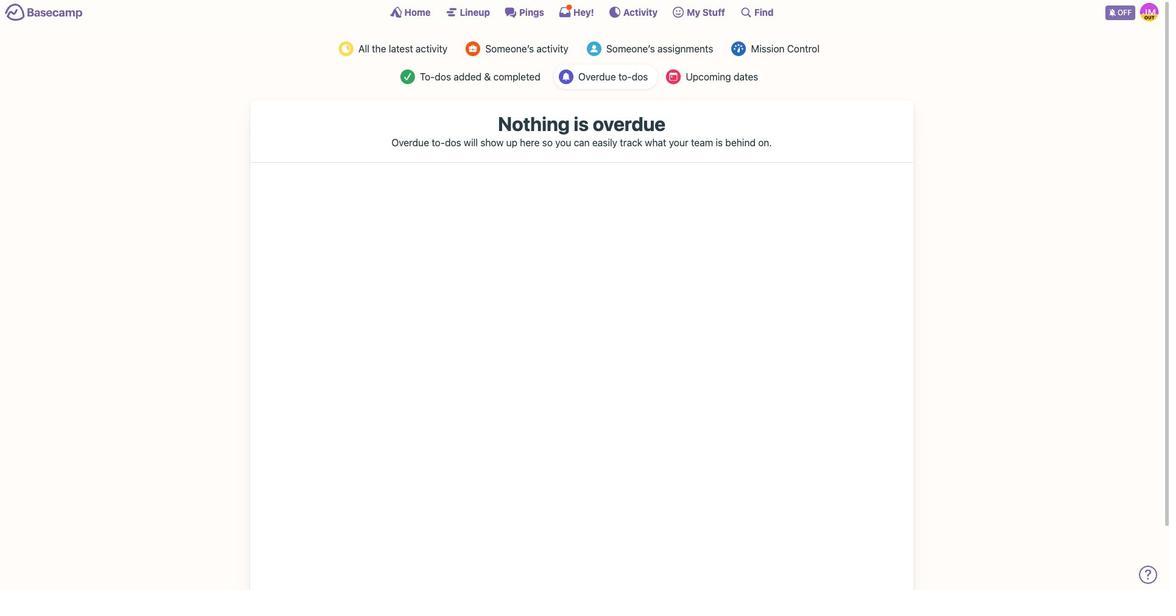 Task type: vqa. For each thing, say whether or not it's contained in the screenshot.
activity report image
yes



Task type: locate. For each thing, give the bounding box(es) containing it.
event image
[[667, 70, 681, 84]]

reminder image
[[559, 70, 574, 84]]

jer mill image
[[1141, 3, 1159, 21]]

gauge image
[[732, 41, 746, 56]]

activity report image
[[339, 41, 354, 56]]



Task type: describe. For each thing, give the bounding box(es) containing it.
person report image
[[466, 41, 481, 56]]

keyboard shortcut: ⌘ + / image
[[740, 6, 752, 18]]

todo image
[[400, 70, 415, 84]]

main element
[[0, 0, 1164, 24]]

assignment image
[[587, 41, 602, 56]]

switch accounts image
[[5, 3, 83, 22]]



